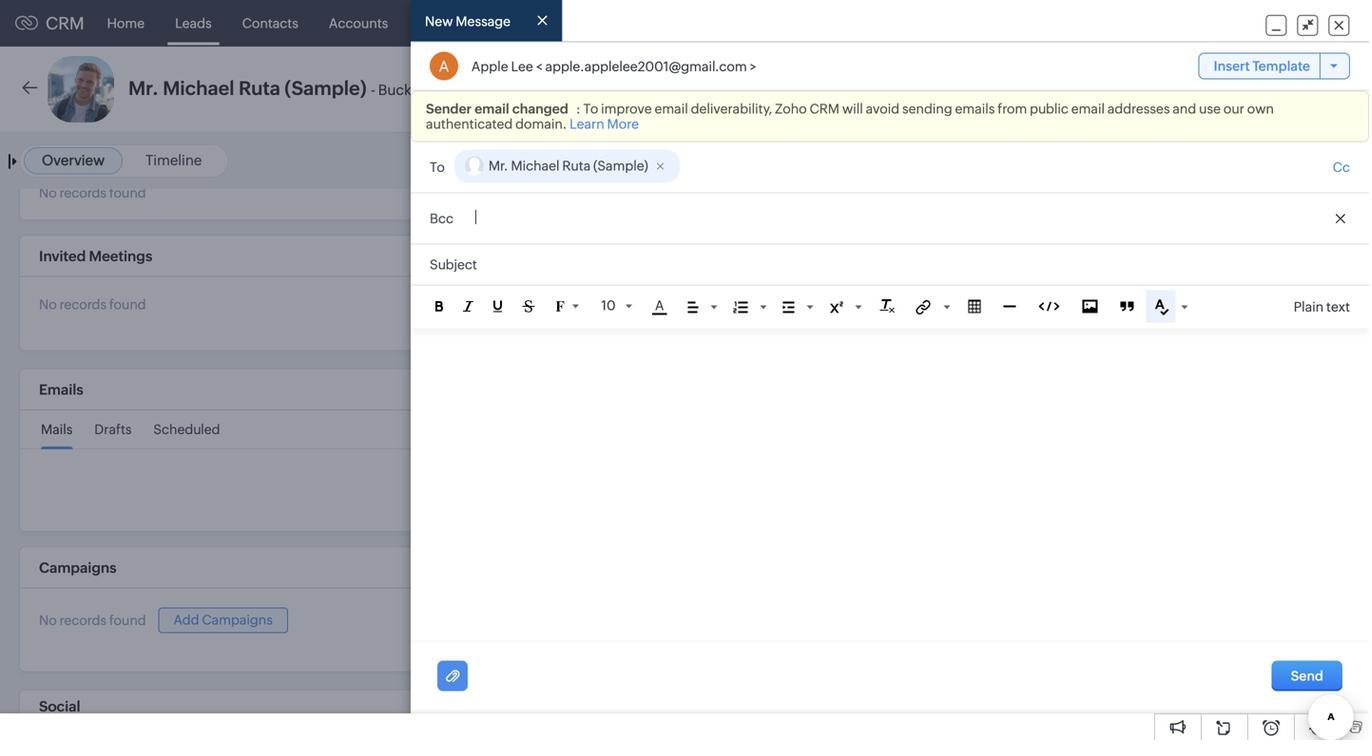 Task type: describe. For each thing, give the bounding box(es) containing it.
cc
[[1333, 160, 1351, 175]]

last
[[1178, 159, 1202, 173]]

home link
[[92, 0, 160, 46]]

plain text
[[1294, 299, 1351, 315]]

0 horizontal spatial campaigns
[[39, 560, 117, 577]]

contacts
[[242, 16, 298, 31]]

send button
[[1272, 661, 1343, 692]]

insert
[[1214, 58, 1250, 74]]

tasks
[[483, 16, 517, 31]]

accounts link
[[314, 0, 404, 46]]

last update : 35 day(s) ago
[[1178, 159, 1332, 173]]

1 horizontal spatial meetings
[[547, 16, 605, 31]]

Subject text field
[[411, 245, 1370, 285]]

a
[[655, 298, 664, 313]]

bcc
[[430, 211, 454, 226]]

contacts link
[[227, 0, 314, 46]]

2 no from the top
[[39, 297, 57, 313]]

profile element
[[1273, 0, 1326, 46]]

mails
[[41, 422, 73, 438]]

learn more
[[570, 116, 639, 132]]

email
[[1061, 82, 1095, 97]]

day(s)
[[1273, 159, 1307, 173]]

1 records from the top
[[60, 185, 107, 201]]

0 horizontal spatial crm
[[46, 14, 84, 33]]

buckley
[[378, 82, 431, 98]]

timeline
[[146, 152, 202, 169]]

tasks link
[[468, 0, 532, 46]]

domain.
[[516, 116, 567, 132]]

calendar image
[[1168, 16, 1184, 31]]

and
[[1173, 101, 1197, 116]]

insert template
[[1214, 58, 1311, 74]]

10
[[601, 298, 616, 313]]

to for to
[[430, 160, 445, 175]]

2 found from the top
[[109, 297, 146, 313]]

3 email from the left
[[1072, 101, 1105, 116]]

a link
[[652, 298, 667, 315]]

overview link
[[42, 152, 105, 169]]

more
[[607, 116, 639, 132]]

create menu element
[[1071, 0, 1118, 46]]

crm link
[[15, 14, 84, 33]]

3 found from the top
[[109, 613, 146, 629]]

add campaigns link
[[158, 608, 288, 634]]

convert
[[1142, 82, 1193, 97]]

from
[[998, 101, 1028, 116]]

&
[[473, 82, 484, 98]]

leads
[[175, 16, 212, 31]]

2 records from the top
[[60, 297, 107, 313]]

avoid
[[866, 101, 900, 116]]

1 email from the left
[[475, 101, 509, 116]]

0 horizontal spatial meetings
[[89, 248, 152, 265]]

our
[[1224, 101, 1245, 116]]

changed
[[512, 101, 569, 116]]

alignment image
[[688, 302, 699, 314]]

emails
[[39, 382, 83, 399]]

convert button
[[1122, 74, 1213, 105]]

profile image
[[1284, 8, 1314, 39]]

send email
[[1025, 82, 1095, 97]]

send for send email
[[1025, 82, 1058, 97]]

search element
[[1118, 0, 1157, 47]]

1 vertical spatial :
[[1249, 159, 1253, 173]]

(sample) for mr. michael ruta (sample) - buckley miller & wright
[[285, 78, 367, 99]]

mr. for mr. michael ruta (sample)
[[489, 158, 508, 173]]

michael for mr. michael ruta (sample)
[[511, 158, 560, 173]]

script image
[[830, 302, 843, 314]]

3 no from the top
[[39, 613, 57, 629]]

ruta for mr. michael ruta (sample) - buckley miller & wright
[[239, 78, 280, 99]]

michael for mr. michael ruta (sample) - buckley miller & wright
[[163, 78, 235, 99]]

indent image
[[783, 302, 795, 314]]

deals
[[419, 16, 453, 31]]

0 horizontal spatial :
[[576, 101, 584, 116]]

mr. for mr. michael ruta (sample) - buckley miller & wright
[[128, 78, 159, 99]]

to improve email deliverability, zoho crm will avoid sending emails from public email addresses and use our own authenticated domain.
[[426, 101, 1275, 132]]

add campaigns
[[174, 613, 273, 628]]

text
[[1327, 299, 1351, 315]]

1 horizontal spatial campaigns
[[202, 613, 273, 628]]

authenticated
[[426, 116, 513, 132]]



Task type: vqa. For each thing, say whether or not it's contained in the screenshot.
rightmost the email
yes



Task type: locate. For each thing, give the bounding box(es) containing it.
no down invited
[[39, 297, 57, 313]]

1 vertical spatial crm
[[810, 101, 840, 116]]

3 records from the top
[[60, 613, 107, 629]]

accounts
[[329, 16, 388, 31]]

0 vertical spatial :
[[576, 101, 584, 116]]

list image
[[734, 302, 748, 314]]

0 vertical spatial no
[[39, 185, 57, 201]]

1 horizontal spatial mr.
[[489, 158, 508, 173]]

2 vertical spatial no records found
[[39, 613, 146, 629]]

deliverability,
[[691, 101, 772, 116]]

ago
[[1310, 159, 1332, 173]]

no records found down overview 'link'
[[39, 185, 146, 201]]

1 vertical spatial to
[[430, 160, 445, 175]]

1 no records found from the top
[[39, 185, 146, 201]]

0 vertical spatial campaigns
[[39, 560, 117, 577]]

public
[[1030, 101, 1069, 116]]

add
[[174, 613, 199, 628]]

new message
[[425, 14, 511, 29]]

1 no from the top
[[39, 185, 57, 201]]

1 vertical spatial campaigns
[[202, 613, 273, 628]]

1 horizontal spatial email
[[655, 101, 688, 116]]

found down invited meetings
[[109, 297, 146, 313]]

send for send
[[1291, 669, 1324, 684]]

(sample) down 'more'
[[594, 158, 648, 173]]

to inside to improve email deliverability, zoho crm will avoid sending emails from public email addresses and use our own authenticated domain.
[[584, 101, 599, 116]]

learn
[[570, 116, 605, 132]]

1 vertical spatial michael
[[511, 158, 560, 173]]

crm inside to improve email deliverability, zoho crm will avoid sending emails from public email addresses and use our own authenticated domain.
[[810, 101, 840, 116]]

2 vertical spatial no
[[39, 613, 57, 629]]

home
[[107, 16, 145, 31]]

meetings right tasks link
[[547, 16, 605, 31]]

plain
[[1294, 299, 1324, 315]]

no down the overview
[[39, 185, 57, 201]]

update
[[1204, 159, 1247, 173]]

1 found from the top
[[109, 185, 146, 201]]

mr. michael ruta (sample)
[[489, 158, 648, 173]]

ruta down contacts
[[239, 78, 280, 99]]

ruta down learn at the left of the page
[[562, 158, 591, 173]]

edit button
[[1220, 74, 1284, 105]]

0 vertical spatial meetings
[[547, 16, 605, 31]]

1 horizontal spatial :
[[1249, 159, 1253, 173]]

: left 35 at the top of the page
[[1249, 159, 1253, 173]]

records up social
[[60, 613, 107, 629]]

links image
[[917, 300, 932, 315]]

send email button
[[1006, 74, 1114, 105]]

1 vertical spatial mr.
[[489, 158, 508, 173]]

0 vertical spatial crm
[[46, 14, 84, 33]]

2 email from the left
[[655, 101, 688, 116]]

2 vertical spatial records
[[60, 613, 107, 629]]

1 vertical spatial no records found
[[39, 297, 146, 313]]

1 vertical spatial ruta
[[562, 158, 591, 173]]

michael
[[163, 78, 235, 99], [511, 158, 560, 173]]

no
[[39, 185, 57, 201], [39, 297, 57, 313], [39, 613, 57, 629]]

crm
[[46, 14, 84, 33], [810, 101, 840, 116]]

email down email at the top of page
[[1072, 101, 1105, 116]]

send
[[1025, 82, 1058, 97], [1291, 669, 1324, 684]]

michael down "leads"
[[163, 78, 235, 99]]

:
[[576, 101, 584, 116], [1249, 159, 1253, 173]]

crm left home link
[[46, 14, 84, 33]]

0 vertical spatial (sample)
[[285, 78, 367, 99]]

1 vertical spatial send
[[1291, 669, 1324, 684]]

email
[[475, 101, 509, 116], [655, 101, 688, 116], [1072, 101, 1105, 116]]

to
[[584, 101, 599, 116], [430, 160, 445, 175]]

1 vertical spatial records
[[60, 297, 107, 313]]

ruta for mr. michael ruta (sample)
[[562, 158, 591, 173]]

meetings
[[547, 16, 605, 31], [89, 248, 152, 265]]

mr. down the authenticated
[[489, 158, 508, 173]]

found left add
[[109, 613, 146, 629]]

found
[[109, 185, 146, 201], [109, 297, 146, 313], [109, 613, 146, 629]]

0 horizontal spatial to
[[430, 160, 445, 175]]

0 vertical spatial to
[[584, 101, 599, 116]]

email down &
[[475, 101, 509, 116]]

no up social
[[39, 613, 57, 629]]

1 vertical spatial meetings
[[89, 248, 152, 265]]

1 horizontal spatial send
[[1291, 669, 1324, 684]]

edit
[[1240, 82, 1264, 97]]

sender email changed
[[426, 101, 569, 116]]

send inside button
[[1291, 669, 1324, 684]]

search image
[[1129, 15, 1145, 31]]

records down invited meetings
[[60, 297, 107, 313]]

deals link
[[404, 0, 468, 46]]

to left 'more'
[[584, 101, 599, 116]]

1 vertical spatial (sample)
[[594, 158, 648, 173]]

records down the overview
[[60, 185, 107, 201]]

no records found down invited meetings
[[39, 297, 146, 313]]

zoho
[[775, 101, 807, 116]]

miller
[[434, 82, 470, 98]]

scheduled
[[153, 422, 220, 438]]

message
[[456, 14, 511, 29]]

ruta
[[239, 78, 280, 99], [562, 158, 591, 173]]

mr. michael ruta (sample) - buckley miller & wright
[[128, 78, 532, 99]]

0 vertical spatial mr.
[[128, 78, 159, 99]]

1 vertical spatial no
[[39, 297, 57, 313]]

2 horizontal spatial email
[[1072, 101, 1105, 116]]

None text field
[[476, 207, 571, 228]]

email right improve on the top left of page
[[655, 101, 688, 116]]

0 vertical spatial no records found
[[39, 185, 146, 201]]

learn more link
[[570, 116, 639, 132]]

0 horizontal spatial (sample)
[[285, 78, 367, 99]]

(sample) left '-'
[[285, 78, 367, 99]]

: right 'changed'
[[576, 101, 584, 116]]

improve
[[601, 101, 652, 116]]

leads link
[[160, 0, 227, 46]]

meetings right invited
[[89, 248, 152, 265]]

found down timeline
[[109, 185, 146, 201]]

0 horizontal spatial michael
[[163, 78, 235, 99]]

0 horizontal spatial ruta
[[239, 78, 280, 99]]

1 vertical spatial found
[[109, 297, 146, 313]]

0 vertical spatial michael
[[163, 78, 235, 99]]

(sample) for mr. michael ruta (sample)
[[594, 158, 648, 173]]

campaigns
[[39, 560, 117, 577], [202, 613, 273, 628]]

timeline link
[[146, 152, 202, 169]]

sender
[[426, 101, 472, 116]]

1 horizontal spatial to
[[584, 101, 599, 116]]

drafts
[[94, 422, 132, 438]]

1 horizontal spatial michael
[[511, 158, 560, 173]]

0 vertical spatial send
[[1025, 82, 1058, 97]]

0 vertical spatial found
[[109, 185, 146, 201]]

insert template button
[[1199, 53, 1351, 79]]

invited
[[39, 248, 86, 265]]

to for to improve email deliverability, zoho crm will avoid sending emails from public email addresses and use our own authenticated domain.
[[584, 101, 599, 116]]

will
[[843, 101, 863, 116]]

records
[[60, 185, 107, 201], [60, 297, 107, 313], [60, 613, 107, 629]]

no records found
[[39, 185, 146, 201], [39, 297, 146, 313], [39, 613, 146, 629]]

0 horizontal spatial send
[[1025, 82, 1058, 97]]

crm left will on the top right of the page
[[810, 101, 840, 116]]

meetings link
[[532, 0, 620, 46]]

new
[[425, 14, 453, 29]]

michael down domain.
[[511, 158, 560, 173]]

no records found up social
[[39, 613, 146, 629]]

2 vertical spatial found
[[109, 613, 146, 629]]

1 horizontal spatial ruta
[[562, 158, 591, 173]]

0 horizontal spatial email
[[475, 101, 509, 116]]

1 horizontal spatial (sample)
[[594, 158, 648, 173]]

mr.
[[128, 78, 159, 99], [489, 158, 508, 173]]

spell check image
[[1155, 300, 1170, 316]]

send inside button
[[1025, 82, 1058, 97]]

addresses
[[1108, 101, 1170, 116]]

0 vertical spatial records
[[60, 185, 107, 201]]

0 horizontal spatial mr.
[[128, 78, 159, 99]]

0 vertical spatial ruta
[[239, 78, 280, 99]]

use
[[1199, 101, 1221, 116]]

10 link
[[599, 295, 633, 316]]

social
[[39, 699, 80, 716]]

35
[[1256, 159, 1270, 173]]

own
[[1248, 101, 1275, 116]]

1 horizontal spatial crm
[[810, 101, 840, 116]]

create menu image
[[1082, 12, 1106, 35]]

to up bcc on the top
[[430, 160, 445, 175]]

overview
[[42, 152, 105, 169]]

sending
[[903, 101, 953, 116]]

mr. down home link
[[128, 78, 159, 99]]

2 no records found from the top
[[39, 297, 146, 313]]

emails
[[955, 101, 995, 116]]

template
[[1253, 58, 1311, 74]]

wright
[[486, 82, 532, 98]]

3 no records found from the top
[[39, 613, 146, 629]]

-
[[371, 82, 375, 98]]

invited meetings
[[39, 248, 152, 265]]



